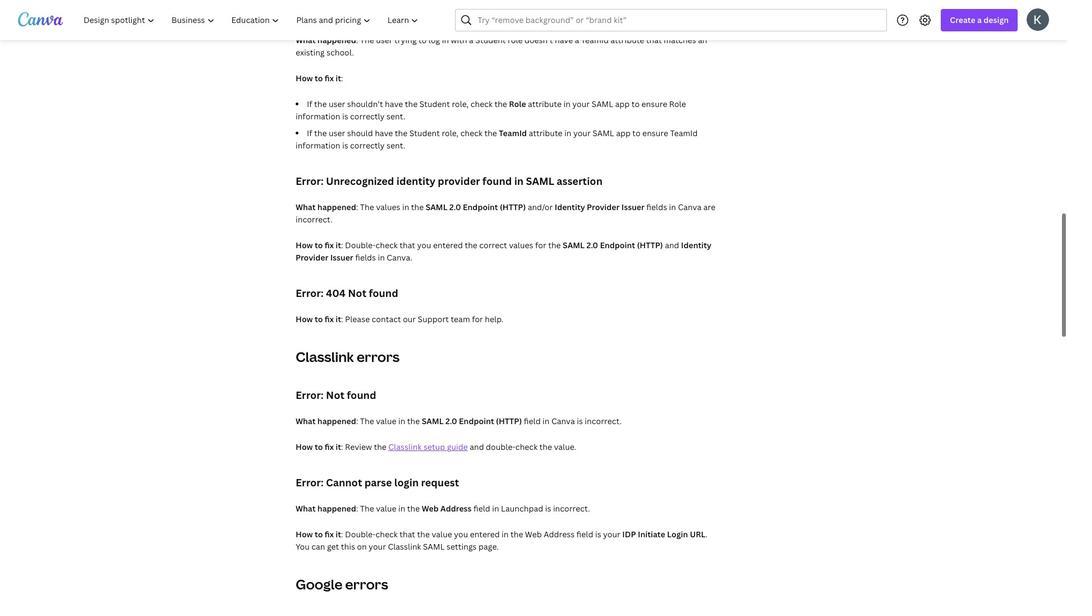 Task type: vqa. For each thing, say whether or not it's contained in the screenshot.
Login & security
no



Task type: locate. For each thing, give the bounding box(es) containing it.
0 vertical spatial you
[[417, 240, 431, 251]]

fix down 404
[[325, 314, 334, 325]]

1 vertical spatial identity
[[681, 240, 712, 251]]

1 horizontal spatial field
[[524, 416, 541, 427]]

0 horizontal spatial fields
[[355, 252, 376, 263]]

parse
[[365, 476, 392, 490]]

student left role at the left top of page
[[475, 35, 506, 45]]

1 the from the top
[[360, 35, 374, 45]]

the
[[360, 35, 374, 45], [360, 202, 374, 213], [360, 416, 374, 427], [360, 504, 374, 515]]

initiate
[[638, 530, 665, 540]]

: the user trying to log in with a student role doesn't have a teamid attribute that matches an existing school.
[[296, 35, 707, 58]]

0 vertical spatial values
[[376, 202, 400, 213]]

sent. down if the user shouldn't have the student role, check the role
[[387, 111, 405, 122]]

the up the classlink setup guide link
[[407, 416, 420, 427]]

1 horizontal spatial and
[[665, 240, 679, 251]]

fields left canva.
[[355, 252, 376, 263]]

the down the what happened : the value in the web address field in launchpad is incorrect.
[[417, 530, 430, 540]]

3 happened from the top
[[317, 416, 356, 427]]

what happened : the values in the saml 2.0 endpoint (http) and/or identity provider issuer
[[296, 202, 645, 213]]

canva left are
[[678, 202, 702, 213]]

error: for error: 404 not found
[[296, 287, 324, 300]]

to inside : the user trying to log in with a student role doesn't have a teamid attribute that matches an existing school.
[[419, 35, 427, 45]]

how to fix it : double-check that you entered the correct values for the saml 2.0 endpoint (http) and
[[296, 240, 681, 251]]

2 vertical spatial incorrect.
[[553, 504, 590, 515]]

are
[[703, 202, 715, 213]]

ensure inside attribute in your saml app to ensure teamid information is correctly sent.
[[642, 128, 668, 139]]

4 the from the top
[[360, 504, 374, 515]]

attribute inside attribute in your saml app to ensure role information is correctly sent.
[[528, 99, 562, 109]]

for left the help.
[[472, 314, 483, 325]]

2 if from the top
[[307, 128, 312, 139]]

(http) for canva
[[496, 416, 522, 427]]

: down unrecognized
[[356, 202, 358, 213]]

1 happened from the top
[[317, 35, 356, 45]]

it for how to fix it : review the classlink setup guide and double-check the value.
[[336, 442, 341, 453]]

check down attribute in your saml app to ensure role information is correctly sent. at the top
[[460, 128, 483, 139]]

a
[[977, 15, 982, 25], [469, 35, 473, 45], [575, 35, 579, 45]]

classlink right on
[[388, 542, 421, 553]]

0 vertical spatial entered
[[433, 240, 463, 251]]

check up attribute in your saml app to ensure teamid information is correctly sent.
[[471, 99, 493, 109]]

4 happened from the top
[[317, 504, 356, 515]]

create
[[950, 15, 976, 25]]

it up get
[[336, 530, 341, 540]]

correctly down should at the top left
[[350, 140, 385, 151]]

fix down school.
[[325, 73, 334, 84]]

page.
[[479, 542, 499, 553]]

1 information from the top
[[296, 111, 340, 122]]

if down 'how to fix it :'
[[307, 99, 312, 109]]

found up contact
[[369, 287, 398, 300]]

0 horizontal spatial canva
[[551, 416, 575, 427]]

3 what from the top
[[296, 416, 316, 427]]

1 vertical spatial user
[[329, 99, 345, 109]]

value down "parse"
[[376, 504, 396, 515]]

what happened : the value in the saml 2.0 endpoint (http) field in canva is incorrect.
[[296, 416, 622, 427]]

not
[[348, 287, 366, 300], [326, 389, 344, 402]]

it down school.
[[336, 73, 341, 84]]

0 horizontal spatial issuer
[[330, 252, 353, 263]]

what for what happened : the value in the saml 2.0 endpoint (http) field in canva is incorrect.
[[296, 416, 316, 427]]

correctly inside attribute in your saml app to ensure teamid information is correctly sent.
[[350, 140, 385, 151]]

the up review on the left
[[360, 416, 374, 427]]

role, for if the user shouldn't have the student role, check the
[[452, 99, 469, 109]]

saml inside . you can get this on your classlink saml settings page.
[[423, 542, 445, 553]]

4 what from the top
[[296, 504, 316, 515]]

how for how to fix it :
[[296, 73, 313, 84]]

0 vertical spatial user
[[376, 35, 392, 45]]

attribute inside attribute in your saml app to ensure teamid information is correctly sent.
[[529, 128, 563, 139]]

your inside attribute in your saml app to ensure teamid information is correctly sent.
[[573, 128, 591, 139]]

1 vertical spatial field
[[473, 504, 490, 515]]

have right should at the top left
[[375, 128, 393, 139]]

the left should at the top left
[[314, 128, 327, 139]]

0 vertical spatial that
[[646, 35, 662, 45]]

3 the from the top
[[360, 416, 374, 427]]

1 vertical spatial double-
[[345, 530, 376, 540]]

if
[[307, 99, 312, 109], [307, 128, 312, 139]]

1 horizontal spatial not
[[348, 287, 366, 300]]

fields for canva
[[647, 202, 667, 213]]

errors down contact
[[357, 348, 400, 366]]

happened up school.
[[317, 35, 356, 45]]

2 vertical spatial attribute
[[529, 128, 563, 139]]

existing
[[296, 47, 325, 58]]

2 horizontal spatial teamid
[[670, 128, 698, 139]]

2 double- from the top
[[345, 530, 376, 540]]

5 how from the top
[[296, 530, 313, 540]]

user for shouldn't
[[329, 99, 345, 109]]

endpoint for field
[[459, 416, 494, 427]]

errors for google errors
[[345, 576, 388, 594]]

0 vertical spatial correctly
[[350, 111, 385, 122]]

user left 'shouldn't'
[[329, 99, 345, 109]]

web down the launchpad
[[525, 530, 542, 540]]

2 error: from the top
[[296, 287, 324, 300]]

1 how from the top
[[296, 73, 313, 84]]

0 vertical spatial not
[[348, 287, 366, 300]]

1 double- from the top
[[345, 240, 376, 251]]

is
[[342, 111, 348, 122], [342, 140, 348, 151], [577, 416, 583, 427], [545, 504, 551, 515], [595, 530, 601, 540]]

0 vertical spatial identity
[[555, 202, 585, 213]]

happened
[[317, 35, 356, 45], [317, 202, 356, 213], [317, 416, 356, 427], [317, 504, 356, 515]]

role, up attribute in your saml app to ensure teamid information is correctly sent.
[[452, 99, 469, 109]]

0 vertical spatial student
[[475, 35, 506, 45]]

2 it from the top
[[336, 240, 341, 251]]

0 horizontal spatial values
[[376, 202, 400, 213]]

to
[[419, 35, 427, 45], [315, 73, 323, 84], [632, 99, 640, 109], [633, 128, 641, 139], [315, 240, 323, 251], [315, 314, 323, 325], [315, 442, 323, 453], [315, 530, 323, 540]]

5 fix from the top
[[325, 530, 334, 540]]

create a design button
[[941, 9, 1018, 31]]

identity down are
[[681, 240, 712, 251]]

fix up get
[[325, 530, 334, 540]]

google
[[296, 576, 343, 594]]

sent. inside attribute in your saml app to ensure role information is correctly sent.
[[387, 111, 405, 122]]

(http) for provider
[[500, 202, 526, 213]]

endpoint
[[463, 202, 498, 213], [600, 240, 635, 251], [459, 416, 494, 427]]

:
[[356, 35, 358, 45], [341, 73, 343, 84], [356, 202, 358, 213], [341, 240, 343, 251], [341, 314, 343, 325], [356, 416, 358, 427], [341, 442, 343, 453], [356, 504, 358, 515], [341, 530, 343, 540]]

if for if the user should have the student role, check the
[[307, 128, 312, 139]]

happened down cannot on the left of the page
[[317, 504, 356, 515]]

teamid
[[581, 35, 609, 45], [499, 128, 527, 139], [670, 128, 698, 139]]

0 vertical spatial endpoint
[[463, 202, 498, 213]]

that down the what happened : the value in the web address field in launchpad is incorrect.
[[400, 530, 415, 540]]

1 sent. from the top
[[387, 111, 405, 122]]

for down and/or
[[535, 240, 546, 251]]

0 horizontal spatial not
[[326, 389, 344, 402]]

correctly
[[350, 111, 385, 122], [350, 140, 385, 151]]

1 error: from the top
[[296, 174, 324, 188]]

classlink inside . you can get this on your classlink saml settings page.
[[388, 542, 421, 553]]

information up unrecognized
[[296, 140, 340, 151]]

role, for if the user should have the student role, check the
[[442, 128, 459, 139]]

happened for what happened : the value in the web address field in launchpad is incorrect.
[[317, 504, 356, 515]]

identity down assertion
[[555, 202, 585, 213]]

it for how to fix it : double-check that you entered the correct values for the saml 2.0 endpoint (http) and
[[336, 240, 341, 251]]

2 what from the top
[[296, 202, 316, 213]]

double- for you
[[345, 240, 376, 251]]

double- up fields in canva.
[[345, 240, 376, 251]]

4 how from the top
[[296, 442, 313, 453]]

1 vertical spatial entered
[[470, 530, 500, 540]]

correctly for shouldn't
[[350, 111, 385, 122]]

double- for the
[[345, 530, 376, 540]]

0 vertical spatial incorrect.
[[296, 214, 333, 225]]

2 information from the top
[[296, 140, 340, 151]]

2 vertical spatial user
[[329, 128, 345, 139]]

happened for what happened : the value in the saml 2.0 endpoint (http) field in canva is incorrect.
[[317, 416, 356, 427]]

0 vertical spatial 2.0
[[449, 202, 461, 213]]

1 vertical spatial app
[[616, 128, 631, 139]]

provider
[[587, 202, 620, 213], [296, 252, 328, 263]]

saml inside attribute in your saml app to ensure role information is correctly sent.
[[592, 99, 613, 109]]

2 vertical spatial that
[[400, 530, 415, 540]]

3 fix from the top
[[325, 314, 334, 325]]

the down the launchpad
[[511, 530, 523, 540]]

0 vertical spatial fields
[[647, 202, 667, 213]]

classlink up error: not found
[[296, 348, 354, 366]]

fix up 404
[[325, 240, 334, 251]]

entered
[[433, 240, 463, 251], [470, 530, 500, 540]]

what happened : the value in the web address field in launchpad is incorrect.
[[296, 504, 590, 515]]

2 fix from the top
[[325, 240, 334, 251]]

values right correct
[[509, 240, 533, 251]]

classlink left setup
[[388, 442, 422, 453]]

0 vertical spatial role,
[[452, 99, 469, 109]]

student down if the user shouldn't have the student role, check the role
[[409, 128, 440, 139]]

.
[[706, 530, 708, 540]]

url
[[690, 530, 706, 540]]

2 vertical spatial classlink
[[388, 542, 421, 553]]

0 vertical spatial web
[[422, 504, 439, 515]]

1 vertical spatial student
[[419, 99, 450, 109]]

0 vertical spatial sent.
[[387, 111, 405, 122]]

1 horizontal spatial identity
[[681, 240, 712, 251]]

that up canva.
[[400, 240, 415, 251]]

the left value.
[[540, 442, 552, 453]]

provider up 404
[[296, 252, 328, 263]]

the left trying in the left top of the page
[[360, 35, 374, 45]]

1 horizontal spatial role
[[669, 99, 686, 109]]

for
[[535, 240, 546, 251], [472, 314, 483, 325]]

the for what happened : the value in the web address field in launchpad is incorrect.
[[360, 504, 374, 515]]

shouldn't
[[347, 99, 383, 109]]

2.0
[[449, 202, 461, 213], [587, 240, 598, 251], [446, 416, 457, 427]]

error: left cannot on the left of the page
[[296, 476, 324, 490]]

have right doesn't
[[555, 35, 573, 45]]

information down 'how to fix it :'
[[296, 111, 340, 122]]

ensure for role
[[642, 99, 667, 109]]

the down attribute in your saml app to ensure role information is correctly sent. at the top
[[484, 128, 497, 139]]

sent. for should
[[387, 140, 405, 151]]

not down classlink errors
[[326, 389, 344, 402]]

with
[[451, 35, 467, 45]]

0 vertical spatial double-
[[345, 240, 376, 251]]

1 fix from the top
[[325, 73, 334, 84]]

. you can get this on your classlink saml settings page.
[[296, 530, 708, 553]]

2 role from the left
[[669, 99, 686, 109]]

saml
[[592, 99, 613, 109], [593, 128, 614, 139], [526, 174, 554, 188], [426, 202, 448, 213], [563, 240, 585, 251], [422, 416, 444, 427], [423, 542, 445, 553]]

web down request
[[422, 504, 439, 515]]

1 horizontal spatial you
[[454, 530, 468, 540]]

issuer inside identity provider issuer
[[330, 252, 353, 263]]

: up review on the left
[[356, 416, 358, 427]]

field
[[524, 416, 541, 427], [473, 504, 490, 515], [577, 530, 593, 540]]

the left correct
[[465, 240, 477, 251]]

app inside attribute in your saml app to ensure teamid information is correctly sent.
[[616, 128, 631, 139]]

attribute for teamid
[[529, 128, 563, 139]]

errors
[[357, 348, 400, 366], [345, 576, 388, 594]]

student
[[475, 35, 506, 45], [419, 99, 450, 109], [409, 128, 440, 139]]

classlink
[[296, 348, 354, 366], [388, 442, 422, 453], [388, 542, 421, 553]]

have
[[555, 35, 573, 45], [385, 99, 403, 109], [375, 128, 393, 139]]

the down if the user shouldn't have the student role, check the role
[[395, 128, 407, 139]]

1 vertical spatial information
[[296, 140, 340, 151]]

information
[[296, 111, 340, 122], [296, 140, 340, 151]]

4 fix from the top
[[325, 442, 334, 453]]

and
[[665, 240, 679, 251], [470, 442, 484, 453]]

4 error: from the top
[[296, 476, 324, 490]]

canva
[[678, 202, 702, 213], [551, 416, 575, 427]]

error: cannot parse login request
[[296, 476, 459, 490]]

student for if the user should have the student role, check the
[[409, 128, 440, 139]]

2 vertical spatial field
[[577, 530, 593, 540]]

how for how to fix it : review the classlink setup guide and double-check the value.
[[296, 442, 313, 453]]

user inside : the user trying to log in with a student role doesn't have a teamid attribute that matches an existing school.
[[376, 35, 392, 45]]

it for how to fix it :
[[336, 73, 341, 84]]

what happened
[[296, 35, 356, 45]]

1 horizontal spatial address
[[544, 530, 575, 540]]

fields left are
[[647, 202, 667, 213]]

information inside attribute in your saml app to ensure role information is correctly sent.
[[296, 111, 340, 122]]

1 vertical spatial ensure
[[642, 128, 668, 139]]

happened down error: not found
[[317, 416, 356, 427]]

2 vertical spatial 2.0
[[446, 416, 457, 427]]

it left "please"
[[336, 314, 341, 325]]

errors down on
[[345, 576, 388, 594]]

values down identity
[[376, 202, 400, 213]]

if left should at the top left
[[307, 128, 312, 139]]

2 sent. from the top
[[387, 140, 405, 151]]

1 vertical spatial correctly
[[350, 140, 385, 151]]

provider down assertion
[[587, 202, 620, 213]]

have right 'shouldn't'
[[385, 99, 403, 109]]

1 vertical spatial and
[[470, 442, 484, 453]]

app
[[615, 99, 630, 109], [616, 128, 631, 139]]

the up attribute in your saml app to ensure teamid information is correctly sent.
[[495, 99, 507, 109]]

how for how to fix it : double-check that the value you entered in the web address field is your idp initiate login url
[[296, 530, 313, 540]]

2 vertical spatial student
[[409, 128, 440, 139]]

correctly inside attribute in your saml app to ensure role information is correctly sent.
[[350, 111, 385, 122]]

1 vertical spatial fields
[[355, 252, 376, 263]]

the
[[314, 99, 327, 109], [405, 99, 418, 109], [495, 99, 507, 109], [314, 128, 327, 139], [395, 128, 407, 139], [484, 128, 497, 139], [411, 202, 424, 213], [465, 240, 477, 251], [548, 240, 561, 251], [407, 416, 420, 427], [374, 442, 387, 453], [540, 442, 552, 453], [407, 504, 420, 515], [417, 530, 430, 540], [511, 530, 523, 540]]

it
[[336, 73, 341, 84], [336, 240, 341, 251], [336, 314, 341, 325], [336, 442, 341, 453], [336, 530, 341, 540]]

1 vertical spatial values
[[509, 240, 533, 251]]

3 how from the top
[[296, 314, 313, 325]]

a right doesn't
[[575, 35, 579, 45]]

teamid inside : the user trying to log in with a student role doesn't have a teamid attribute that matches an existing school.
[[581, 35, 609, 45]]

0 vertical spatial if
[[307, 99, 312, 109]]

found down classlink errors
[[347, 389, 376, 402]]

1 if from the top
[[307, 99, 312, 109]]

support
[[418, 314, 449, 325]]

provider
[[438, 174, 480, 188]]

0 vertical spatial attribute
[[611, 35, 644, 45]]

how
[[296, 73, 313, 84], [296, 240, 313, 251], [296, 314, 313, 325], [296, 442, 313, 453], [296, 530, 313, 540]]

ensure
[[642, 99, 667, 109], [642, 128, 668, 139]]

please
[[345, 314, 370, 325]]

what for what happened : the values in the saml 2.0 endpoint (http) and/or identity provider issuer
[[296, 202, 316, 213]]

1 vertical spatial errors
[[345, 576, 388, 594]]

1 vertical spatial attribute
[[528, 99, 562, 109]]

incorrect. inside the fields in canva are incorrect.
[[296, 214, 333, 225]]

1 vertical spatial if
[[307, 128, 312, 139]]

1 vertical spatial provider
[[296, 252, 328, 263]]

user for should
[[329, 128, 345, 139]]

address
[[440, 504, 472, 515], [544, 530, 575, 540]]

1 correctly from the top
[[350, 111, 385, 122]]

1 horizontal spatial web
[[525, 530, 542, 540]]

0 vertical spatial ensure
[[642, 99, 667, 109]]

4 it from the top
[[336, 442, 341, 453]]

1 what from the top
[[296, 35, 316, 45]]

happened for what happened
[[317, 35, 356, 45]]

2 vertical spatial endpoint
[[459, 416, 494, 427]]

the down unrecognized
[[360, 202, 374, 213]]

value for web address
[[376, 504, 396, 515]]

sent. for shouldn't
[[387, 111, 405, 122]]

kendall parks image
[[1027, 8, 1049, 31]]

0 vertical spatial errors
[[357, 348, 400, 366]]

2 vertical spatial have
[[375, 128, 393, 139]]

1 vertical spatial role,
[[442, 128, 459, 139]]

fields for canva.
[[355, 252, 376, 263]]

to inside attribute in your saml app to ensure teamid information is correctly sent.
[[633, 128, 641, 139]]

sent. inside attribute in your saml app to ensure teamid information is correctly sent.
[[387, 140, 405, 151]]

5 it from the top
[[336, 530, 341, 540]]

you
[[417, 240, 431, 251], [454, 530, 468, 540]]

happened down unrecognized
[[317, 202, 356, 213]]

fix
[[325, 73, 334, 84], [325, 240, 334, 251], [325, 314, 334, 325], [325, 442, 334, 453], [325, 530, 334, 540]]

found
[[483, 174, 512, 188], [369, 287, 398, 300], [347, 389, 376, 402]]

0 vertical spatial issuer
[[622, 202, 645, 213]]

1 it from the top
[[336, 73, 341, 84]]

1 vertical spatial classlink
[[388, 442, 422, 453]]

app inside attribute in your saml app to ensure role information is correctly sent.
[[615, 99, 630, 109]]

in inside attribute in your saml app to ensure teamid information is correctly sent.
[[564, 128, 571, 139]]

error: for error: not found
[[296, 389, 324, 402]]

information inside attribute in your saml app to ensure teamid information is correctly sent.
[[296, 140, 340, 151]]

how for how to fix it : double-check that you entered the correct values for the saml 2.0 endpoint (http) and
[[296, 240, 313, 251]]

value up settings
[[432, 530, 452, 540]]

role
[[509, 99, 526, 109], [669, 99, 686, 109]]

teamid inside attribute in your saml app to ensure teamid information is correctly sent.
[[670, 128, 698, 139]]

error:
[[296, 174, 324, 188], [296, 287, 324, 300], [296, 389, 324, 402], [296, 476, 324, 490]]

student for if the user shouldn't have the student role, check the
[[419, 99, 450, 109]]

fields inside the fields in canva are incorrect.
[[647, 202, 667, 213]]

error: not found
[[296, 389, 376, 402]]

the down login
[[407, 504, 420, 515]]

it up 404
[[336, 240, 341, 251]]

should
[[347, 128, 373, 139]]

user left trying in the left top of the page
[[376, 35, 392, 45]]

0 vertical spatial value
[[376, 416, 396, 427]]

0 vertical spatial canva
[[678, 202, 702, 213]]

the down the error: cannot parse login request
[[360, 504, 374, 515]]

it left review on the left
[[336, 442, 341, 453]]

3 error: from the top
[[296, 389, 324, 402]]

2 vertical spatial (http)
[[496, 416, 522, 427]]

2 the from the top
[[360, 202, 374, 213]]

error: left 404
[[296, 287, 324, 300]]

1 vertical spatial have
[[385, 99, 403, 109]]

check left value.
[[516, 442, 538, 453]]

the down and/or
[[548, 240, 561, 251]]

setup
[[424, 442, 445, 453]]

the inside : the user trying to log in with a student role doesn't have a teamid attribute that matches an existing school.
[[360, 35, 374, 45]]

classlink errors
[[296, 348, 400, 366]]

user left should at the top left
[[329, 128, 345, 139]]

role,
[[452, 99, 469, 109], [442, 128, 459, 139]]

(http)
[[500, 202, 526, 213], [637, 240, 663, 251], [496, 416, 522, 427]]

in
[[442, 35, 449, 45], [564, 99, 571, 109], [564, 128, 571, 139], [514, 174, 524, 188], [402, 202, 409, 213], [669, 202, 676, 213], [378, 252, 385, 263], [398, 416, 405, 427], [543, 416, 550, 427], [398, 504, 405, 515], [492, 504, 499, 515], [502, 530, 509, 540]]

fix left review on the left
[[325, 442, 334, 453]]

issuer
[[622, 202, 645, 213], [330, 252, 353, 263]]

3 it from the top
[[336, 314, 341, 325]]

1 vertical spatial that
[[400, 240, 415, 251]]

0 vertical spatial and
[[665, 240, 679, 251]]

error: down classlink errors
[[296, 389, 324, 402]]

2 happened from the top
[[317, 202, 356, 213]]

role, down if the user shouldn't have the student role, check the role
[[442, 128, 459, 139]]

entered up page.
[[470, 530, 500, 540]]

1 vertical spatial sent.
[[387, 140, 405, 151]]

Try "remove background" or "brand kit" search field
[[478, 10, 880, 31]]

is inside attribute in your saml app to ensure role information is correctly sent.
[[342, 111, 348, 122]]

errors for classlink errors
[[357, 348, 400, 366]]

0 horizontal spatial for
[[472, 314, 483, 325]]

student up 'if the user should have the student role, check the teamid'
[[419, 99, 450, 109]]

your inside attribute in your saml app to ensure role information is correctly sent.
[[572, 99, 590, 109]]

ensure inside attribute in your saml app to ensure role information is correctly sent.
[[642, 99, 667, 109]]

0 vertical spatial (http)
[[500, 202, 526, 213]]

you
[[296, 542, 310, 553]]

value up the classlink setup guide link
[[376, 416, 396, 427]]

that left matches
[[646, 35, 662, 45]]

double- up on
[[345, 530, 376, 540]]

a right with at the left
[[469, 35, 473, 45]]

fix for how to fix it : double-check that you entered the correct values for the saml 2.0 endpoint (http) and
[[325, 240, 334, 251]]

1 vertical spatial value
[[376, 504, 396, 515]]

correctly down 'shouldn't'
[[350, 111, 385, 122]]

2 correctly from the top
[[350, 140, 385, 151]]

entered down the what happened : the values in the saml 2.0 endpoint (http) and/or identity provider issuer
[[433, 240, 463, 251]]

correct
[[479, 240, 507, 251]]

0 horizontal spatial address
[[440, 504, 472, 515]]

classlink setup guide link
[[388, 442, 468, 453]]

2 how from the top
[[296, 240, 313, 251]]

0 horizontal spatial role
[[509, 99, 526, 109]]

fix for how to fix it :
[[325, 73, 334, 84]]

your
[[572, 99, 590, 109], [573, 128, 591, 139], [603, 530, 620, 540], [369, 542, 386, 553]]

fix for how to fix it : please contact our support team for help.
[[325, 314, 334, 325]]



Task type: describe. For each thing, give the bounding box(es) containing it.
have for if the user should have the student role, check the teamid
[[375, 128, 393, 139]]

information for if the user shouldn't have the student role, check the
[[296, 111, 340, 122]]

fields in canva are incorrect.
[[296, 202, 715, 225]]

error: 404 not found
[[296, 287, 398, 300]]

error: unrecognized identity provider found in saml assertion
[[296, 174, 603, 188]]

canva.
[[387, 252, 413, 263]]

a inside dropdown button
[[977, 15, 982, 25]]

: down school.
[[341, 73, 343, 84]]

information for if the user should have the student role, check the
[[296, 140, 340, 151]]

0 vertical spatial address
[[440, 504, 472, 515]]

user for trying
[[376, 35, 392, 45]]

identity provider issuer
[[296, 240, 712, 263]]

happened for what happened : the values in the saml 2.0 endpoint (http) and/or identity provider issuer
[[317, 202, 356, 213]]

to inside attribute in your saml app to ensure role information is correctly sent.
[[632, 99, 640, 109]]

how to fix it : review the classlink setup guide and double-check the value.
[[296, 442, 576, 453]]

ensure for teamid
[[642, 128, 668, 139]]

how to fix it : please contact our support team for help.
[[296, 314, 504, 325]]

0 horizontal spatial teamid
[[499, 128, 527, 139]]

team
[[451, 314, 470, 325]]

idp
[[622, 530, 636, 540]]

classlink for review
[[388, 442, 422, 453]]

0 horizontal spatial and
[[470, 442, 484, 453]]

1 horizontal spatial a
[[575, 35, 579, 45]]

1 horizontal spatial values
[[509, 240, 533, 251]]

1 vertical spatial you
[[454, 530, 468, 540]]

attribute in your saml app to ensure role information is correctly sent.
[[296, 99, 686, 122]]

design
[[984, 15, 1009, 25]]

how to fix it : double-check that the value you entered in the web address field is your idp initiate login url
[[296, 530, 706, 540]]

1 vertical spatial for
[[472, 314, 483, 325]]

check down "parse"
[[376, 530, 398, 540]]

0 horizontal spatial entered
[[433, 240, 463, 251]]

attribute for role
[[528, 99, 562, 109]]

1 horizontal spatial entered
[[470, 530, 500, 540]]

endpoint for and/or
[[463, 202, 498, 213]]

role inside attribute in your saml app to ensure role information is correctly sent.
[[669, 99, 686, 109]]

0 vertical spatial field
[[524, 416, 541, 427]]

if the user should have the student role, check the teamid
[[307, 128, 527, 139]]

: left review on the left
[[341, 442, 343, 453]]

0 horizontal spatial a
[[469, 35, 473, 45]]

the for what happened : the values in the saml 2.0 endpoint (http) and/or identity provider issuer
[[360, 202, 374, 213]]

attribute in your saml app to ensure teamid information is correctly sent.
[[296, 128, 698, 151]]

the right review on the left
[[374, 442, 387, 453]]

your inside . you can get this on your classlink saml settings page.
[[369, 542, 386, 553]]

1 horizontal spatial provider
[[587, 202, 620, 213]]

that inside : the user trying to log in with a student role doesn't have a teamid attribute that matches an existing school.
[[646, 35, 662, 45]]

unrecognized
[[326, 174, 394, 188]]

2.0 for field
[[446, 416, 457, 427]]

guide
[[447, 442, 468, 453]]

check up fields in canva.
[[376, 240, 398, 251]]

on
[[357, 542, 367, 553]]

1 horizontal spatial issuer
[[622, 202, 645, 213]]

fields in canva.
[[353, 252, 413, 263]]

in inside the fields in canva are incorrect.
[[669, 202, 676, 213]]

it for how to fix it : double-check that the value you entered in the web address field is your idp initiate login url
[[336, 530, 341, 540]]

0 vertical spatial classlink
[[296, 348, 354, 366]]

: left "please"
[[341, 314, 343, 325]]

1 vertical spatial (http)
[[637, 240, 663, 251]]

log
[[429, 35, 440, 45]]

: down cannot on the left of the page
[[356, 504, 358, 515]]

what for what happened
[[296, 35, 316, 45]]

contact
[[372, 314, 401, 325]]

fix for how to fix it : double-check that the value you entered in the web address field is your idp initiate login url
[[325, 530, 334, 540]]

if the user shouldn't have the student role, check the role
[[307, 99, 526, 109]]

2 vertical spatial value
[[432, 530, 452, 540]]

2.0 for and/or
[[449, 202, 461, 213]]

the down identity
[[411, 202, 424, 213]]

cannot
[[326, 476, 362, 490]]

0 horizontal spatial field
[[473, 504, 490, 515]]

have inside : the user trying to log in with a student role doesn't have a teamid attribute that matches an existing school.
[[555, 35, 573, 45]]

assertion
[[557, 174, 603, 188]]

error: for error: unrecognized identity provider found in saml assertion
[[296, 174, 324, 188]]

0 vertical spatial for
[[535, 240, 546, 251]]

get
[[327, 542, 339, 553]]

it for how to fix it : please contact our support team for help.
[[336, 314, 341, 325]]

doesn't
[[525, 35, 553, 45]]

have for if the user shouldn't have the student role, check the role
[[385, 99, 403, 109]]

this
[[341, 542, 355, 553]]

0 horizontal spatial you
[[417, 240, 431, 251]]

the for what happened : the value in the saml 2.0 endpoint (http) field in canva is incorrect.
[[360, 416, 374, 427]]

correctly for should
[[350, 140, 385, 151]]

our
[[403, 314, 416, 325]]

identity inside identity provider issuer
[[681, 240, 712, 251]]

canva inside the fields in canva are incorrect.
[[678, 202, 702, 213]]

classlink for on
[[388, 542, 421, 553]]

launchpad
[[501, 504, 543, 515]]

1 vertical spatial endpoint
[[600, 240, 635, 251]]

value.
[[554, 442, 576, 453]]

attribute inside : the user trying to log in with a student role doesn't have a teamid attribute that matches an existing school.
[[611, 35, 644, 45]]

error: for error: cannot parse login request
[[296, 476, 324, 490]]

school.
[[327, 47, 354, 58]]

value for saml 2.0 endpoint (http)
[[376, 416, 396, 427]]

1 vertical spatial web
[[525, 530, 542, 540]]

saml inside attribute in your saml app to ensure teamid information is correctly sent.
[[593, 128, 614, 139]]

and/or
[[528, 202, 553, 213]]

the up 'if the user should have the student role, check the teamid'
[[405, 99, 418, 109]]

login
[[394, 476, 419, 490]]

0 horizontal spatial identity
[[555, 202, 585, 213]]

help.
[[485, 314, 504, 325]]

1 vertical spatial address
[[544, 530, 575, 540]]

0 vertical spatial found
[[483, 174, 512, 188]]

404
[[326, 287, 346, 300]]

: inside : the user trying to log in with a student role doesn't have a teamid attribute that matches an existing school.
[[356, 35, 358, 45]]

1 vertical spatial incorrect.
[[585, 416, 622, 427]]

google errors
[[296, 576, 388, 594]]

that for how to fix it : double-check that you entered the correct values for the saml 2.0 endpoint (http) and
[[400, 240, 415, 251]]

double-
[[486, 442, 516, 453]]

provider inside identity provider issuer
[[296, 252, 328, 263]]

trying
[[394, 35, 417, 45]]

that for how to fix it : double-check that the value you entered in the web address field is your idp initiate login url
[[400, 530, 415, 540]]

1 vertical spatial 2.0
[[587, 240, 598, 251]]

top level navigation element
[[76, 9, 428, 31]]

if for if the user shouldn't have the student role, check the
[[307, 99, 312, 109]]

matches
[[664, 35, 696, 45]]

what for what happened : the value in the web address field in launchpad is incorrect.
[[296, 504, 316, 515]]

settings
[[447, 542, 477, 553]]

2 vertical spatial found
[[347, 389, 376, 402]]

0 horizontal spatial web
[[422, 504, 439, 515]]

how for how to fix it : please contact our support team for help.
[[296, 314, 313, 325]]

1 vertical spatial found
[[369, 287, 398, 300]]

app for teamid
[[616, 128, 631, 139]]

can
[[312, 542, 325, 553]]

request
[[421, 476, 459, 490]]

the down 'how to fix it :'
[[314, 99, 327, 109]]

in inside : the user trying to log in with a student role doesn't have a teamid attribute that matches an existing school.
[[442, 35, 449, 45]]

review
[[345, 442, 372, 453]]

identity
[[397, 174, 435, 188]]

fix for how to fix it : review the classlink setup guide and double-check the value.
[[325, 442, 334, 453]]

2 horizontal spatial field
[[577, 530, 593, 540]]

student inside : the user trying to log in with a student role doesn't have a teamid attribute that matches an existing school.
[[475, 35, 506, 45]]

how to fix it :
[[296, 73, 343, 84]]

is inside attribute in your saml app to ensure teamid information is correctly sent.
[[342, 140, 348, 151]]

: up error: 404 not found
[[341, 240, 343, 251]]

login
[[667, 530, 688, 540]]

: up this
[[341, 530, 343, 540]]

app for role
[[615, 99, 630, 109]]

role
[[508, 35, 523, 45]]

1 role from the left
[[509, 99, 526, 109]]

in inside attribute in your saml app to ensure role information is correctly sent.
[[564, 99, 571, 109]]

create a design
[[950, 15, 1009, 25]]

an
[[698, 35, 707, 45]]



